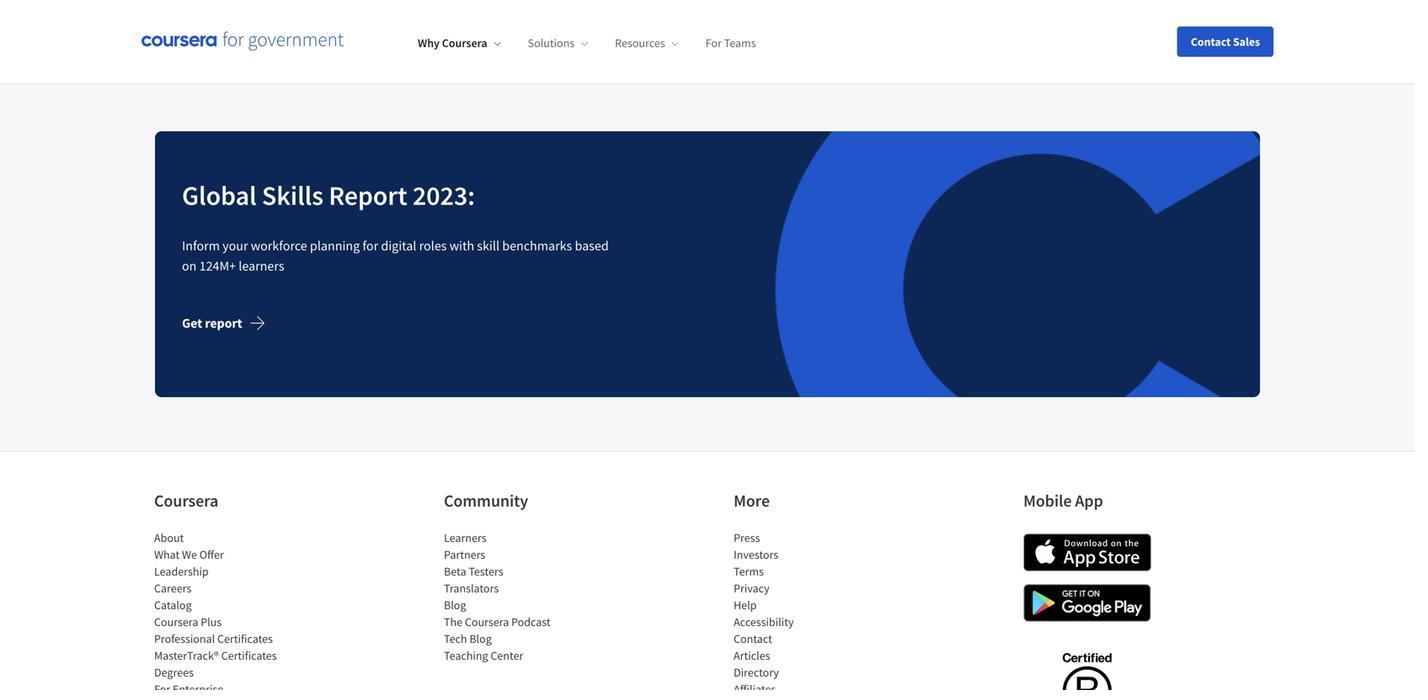 Task type: vqa. For each thing, say whether or not it's contained in the screenshot.
bottommost OR
no



Task type: locate. For each thing, give the bounding box(es) containing it.
report
[[205, 315, 242, 332]]

coursera
[[442, 36, 488, 51], [154, 491, 218, 512], [154, 615, 198, 630], [465, 615, 509, 630]]

contact up articles
[[734, 632, 772, 647]]

list item
[[154, 682, 297, 691], [734, 682, 877, 691]]

list containing learners
[[444, 530, 587, 665]]

planning
[[310, 238, 360, 255]]

for teams
[[706, 36, 756, 51]]

report
[[329, 179, 407, 212]]

investors
[[734, 548, 779, 563]]

resources
[[615, 36, 665, 51]]

contact inside press investors terms privacy help accessibility contact articles directory
[[734, 632, 772, 647]]

privacy
[[734, 582, 770, 597]]

coursera up tech blog link
[[465, 615, 509, 630]]

solutions link
[[528, 36, 588, 51]]

0 horizontal spatial list
[[154, 530, 297, 691]]

plus
[[201, 615, 222, 630]]

inform your workforce planning for digital roles with skill benchmarks based on 124m+ learners
[[182, 238, 609, 275]]

testers
[[469, 565, 503, 580]]

coursera down catalog link
[[154, 615, 198, 630]]

teaching center link
[[444, 649, 523, 664]]

blog link
[[444, 598, 466, 614]]

contact sales button
[[1178, 27, 1274, 57]]

skills
[[262, 179, 323, 212]]

learners
[[239, 258, 284, 275]]

2 list from the left
[[444, 530, 587, 665]]

mobile
[[1024, 491, 1072, 512]]

list containing press
[[734, 530, 877, 691]]

coursera plus link
[[154, 615, 222, 630]]

1 horizontal spatial blog
[[470, 632, 492, 647]]

1 horizontal spatial list
[[444, 530, 587, 665]]

global
[[182, 179, 257, 212]]

learners partners beta testers translators blog the coursera podcast tech blog teaching center
[[444, 531, 551, 664]]

partners link
[[444, 548, 485, 563]]

blog up "the"
[[444, 598, 466, 614]]

0 horizontal spatial contact
[[734, 632, 772, 647]]

contact left the sales
[[1191, 34, 1231, 49]]

press
[[734, 531, 760, 546]]

2 list item from the left
[[734, 682, 877, 691]]

list
[[154, 530, 297, 691], [444, 530, 587, 665], [734, 530, 877, 691]]

2 horizontal spatial list
[[734, 530, 877, 691]]

list containing about
[[154, 530, 297, 691]]

about
[[154, 531, 184, 546]]

get it on google play image
[[1024, 585, 1152, 623]]

translators link
[[444, 582, 499, 597]]

blog
[[444, 598, 466, 614], [470, 632, 492, 647]]

contact
[[1191, 34, 1231, 49], [734, 632, 772, 647]]

coursera inside 'learners partners beta testers translators blog the coursera podcast tech blog teaching center'
[[465, 615, 509, 630]]

press link
[[734, 531, 760, 546]]

certificates
[[217, 632, 273, 647], [221, 649, 277, 664]]

careers link
[[154, 582, 192, 597]]

1 list item from the left
[[154, 682, 297, 691]]

we
[[182, 548, 197, 563]]

workforce
[[251, 238, 307, 255]]

1 vertical spatial blog
[[470, 632, 492, 647]]

blog up teaching center link
[[470, 632, 492, 647]]

0 horizontal spatial blog
[[444, 598, 466, 614]]

why coursera link
[[418, 36, 501, 51]]

certificates down "professional certificates" link on the left of the page
[[221, 649, 277, 664]]

0 vertical spatial certificates
[[217, 632, 273, 647]]

1 horizontal spatial list item
[[734, 682, 877, 691]]

download on the app store image
[[1024, 534, 1152, 572]]

what
[[154, 548, 180, 563]]

coursera right why
[[442, 36, 488, 51]]

mobile app
[[1024, 491, 1103, 512]]

contact link
[[734, 632, 772, 647]]

1 list from the left
[[154, 530, 297, 691]]

1 horizontal spatial contact
[[1191, 34, 1231, 49]]

3 list from the left
[[734, 530, 877, 691]]

offer
[[199, 548, 224, 563]]

help
[[734, 598, 757, 614]]

the coursera podcast link
[[444, 615, 551, 630]]

0 horizontal spatial list item
[[154, 682, 297, 691]]

podcast
[[511, 615, 551, 630]]

help link
[[734, 598, 757, 614]]

teaching
[[444, 649, 488, 664]]

1 vertical spatial contact
[[734, 632, 772, 647]]

press investors terms privacy help accessibility contact articles directory
[[734, 531, 794, 681]]

mastertrack® certificates link
[[154, 649, 277, 664]]

124m+
[[199, 258, 236, 275]]

tech
[[444, 632, 467, 647]]

mastertrack®
[[154, 649, 219, 664]]

privacy link
[[734, 582, 770, 597]]

app
[[1075, 491, 1103, 512]]

list item down directory link
[[734, 682, 877, 691]]

certificates up mastertrack® certificates link
[[217, 632, 273, 647]]

why coursera
[[418, 36, 488, 51]]

list item down mastertrack® certificates link
[[154, 682, 297, 691]]

careers
[[154, 582, 192, 597]]

solutions
[[528, 36, 575, 51]]

0 vertical spatial blog
[[444, 598, 466, 614]]

0 vertical spatial contact
[[1191, 34, 1231, 49]]



Task type: describe. For each thing, give the bounding box(es) containing it.
benchmarks
[[502, 238, 572, 255]]

inform
[[182, 238, 220, 255]]

beta
[[444, 565, 466, 580]]

resources link
[[615, 36, 679, 51]]

leadership link
[[154, 565, 209, 580]]

articles link
[[734, 649, 770, 664]]

list for community
[[444, 530, 587, 665]]

tech blog link
[[444, 632, 492, 647]]

why
[[418, 36, 440, 51]]

for
[[363, 238, 378, 255]]

about what we offer leadership careers catalog coursera plus professional certificates mastertrack® certificates degrees
[[154, 531, 277, 681]]

roles
[[419, 238, 447, 255]]

accessibility
[[734, 615, 794, 630]]

list item for coursera
[[154, 682, 297, 691]]

digital
[[381, 238, 417, 255]]

get report button
[[182, 303, 279, 344]]

logo of certified b corporation image
[[1053, 644, 1122, 691]]

catalog link
[[154, 598, 192, 614]]

coursera inside about what we offer leadership careers catalog coursera plus professional certificates mastertrack® certificates degrees
[[154, 615, 198, 630]]

degrees link
[[154, 666, 194, 681]]

community
[[444, 491, 528, 512]]

professional certificates link
[[154, 632, 273, 647]]

coursera for government image
[[142, 32, 344, 52]]

directory
[[734, 666, 779, 681]]

get report
[[182, 315, 242, 332]]

list for more
[[734, 530, 877, 691]]

articles
[[734, 649, 770, 664]]

with
[[450, 238, 474, 255]]

your
[[223, 238, 248, 255]]

get
[[182, 315, 202, 332]]

contact sales
[[1191, 34, 1260, 49]]

contact inside contact sales button
[[1191, 34, 1231, 49]]

terms
[[734, 565, 764, 580]]

for
[[706, 36, 722, 51]]

terms link
[[734, 565, 764, 580]]

learners
[[444, 531, 487, 546]]

on
[[182, 258, 197, 275]]

2023:
[[413, 179, 475, 212]]

1 vertical spatial certificates
[[221, 649, 277, 664]]

beta testers link
[[444, 565, 503, 580]]

for teams link
[[706, 36, 756, 51]]

coursera up about
[[154, 491, 218, 512]]

leadership
[[154, 565, 209, 580]]

degrees
[[154, 666, 194, 681]]

list item for more
[[734, 682, 877, 691]]

accessibility link
[[734, 615, 794, 630]]

professional
[[154, 632, 215, 647]]

sales
[[1233, 34, 1260, 49]]

more
[[734, 491, 770, 512]]

catalog
[[154, 598, 192, 614]]

center
[[491, 649, 523, 664]]

skill
[[477, 238, 500, 255]]

based
[[575, 238, 609, 255]]

directory link
[[734, 666, 779, 681]]

about link
[[154, 531, 184, 546]]

what we offer link
[[154, 548, 224, 563]]

teams
[[724, 36, 756, 51]]

translators
[[444, 582, 499, 597]]

learners link
[[444, 531, 487, 546]]

partners
[[444, 548, 485, 563]]

list for coursera
[[154, 530, 297, 691]]

global skills report 2023:
[[182, 179, 475, 212]]

investors link
[[734, 548, 779, 563]]

the
[[444, 615, 463, 630]]



